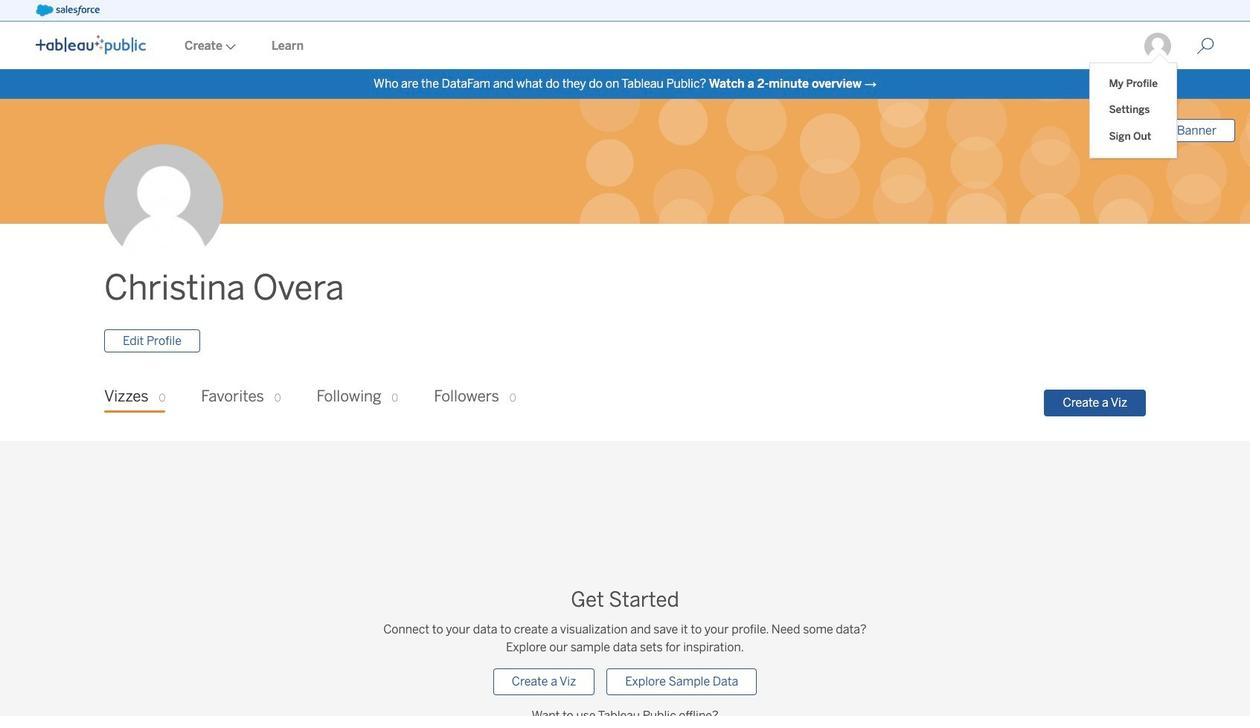 Task type: vqa. For each thing, say whether or not it's contained in the screenshot.
Go To Search Image
yes



Task type: describe. For each thing, give the bounding box(es) containing it.
go to search image
[[1179, 37, 1232, 55]]

avatar image
[[104, 145, 223, 264]]

logo image
[[36, 35, 146, 54]]



Task type: locate. For each thing, give the bounding box(es) containing it.
christina.overa image
[[1143, 31, 1173, 61]]

salesforce logo image
[[36, 4, 100, 16]]

dialog
[[1091, 54, 1177, 158]]

list options menu
[[1091, 63, 1177, 158]]



